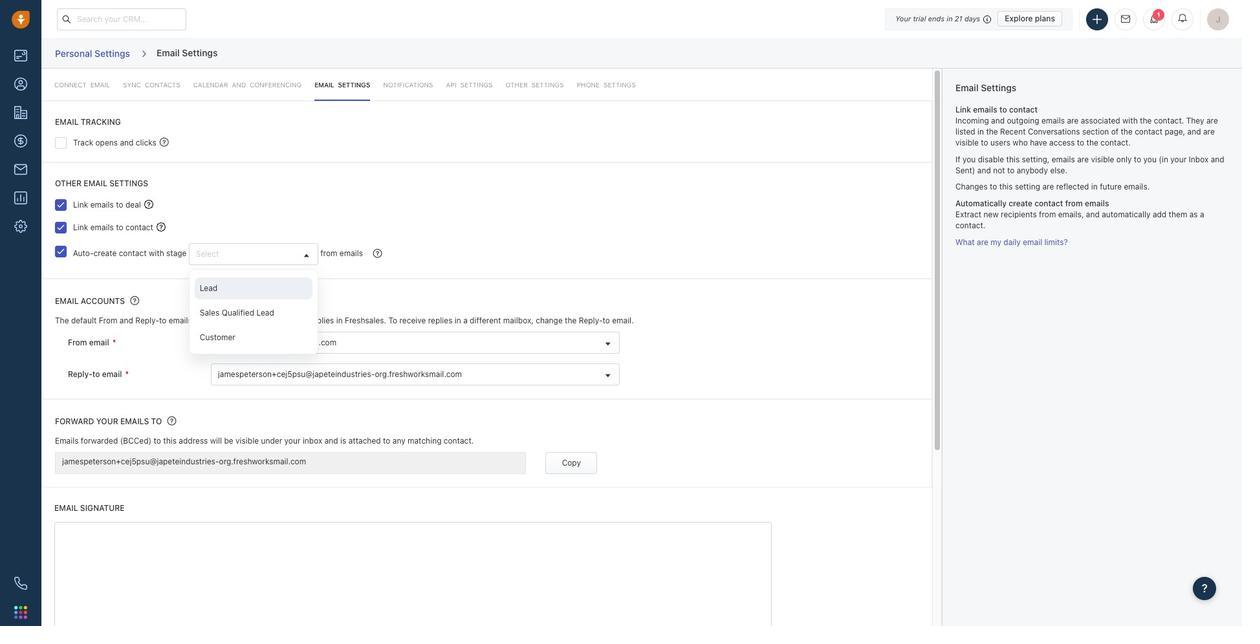 Task type: locate. For each thing, give the bounding box(es) containing it.
this down who
[[1007, 154, 1020, 164]]

other email settings
[[55, 179, 148, 189]]

1 horizontal spatial a
[[1200, 210, 1205, 220]]

visible left only
[[1091, 154, 1115, 164]]

default
[[71, 316, 97, 326]]

2 vertical spatial your
[[284, 436, 301, 446]]

your left inbox
[[284, 436, 301, 446]]

1 horizontal spatial other
[[506, 81, 528, 89]]

org.freshworksmail.com down emails forwarded (bcced) to this address will be visible under your inbox and is attached to any matching contact. at the bottom of page
[[219, 457, 306, 466]]

link down other email settings
[[73, 200, 88, 209]]

jamespeterson+cej5psu@japeteindustries-org.freshworksmail.com
[[218, 369, 462, 379], [62, 457, 306, 466]]

lead down lead option at top
[[257, 308, 274, 318]]

to
[[1000, 105, 1007, 114], [981, 138, 989, 148], [1077, 138, 1085, 148], [1134, 154, 1142, 164], [1008, 166, 1015, 175], [990, 182, 998, 192], [116, 200, 123, 209], [116, 222, 123, 232], [159, 316, 167, 326], [603, 316, 610, 326], [92, 369, 100, 379], [151, 417, 162, 426], [154, 436, 161, 446], [383, 436, 390, 446]]

1 horizontal spatial create
[[1009, 199, 1033, 208]]

you up customer
[[212, 316, 225, 326]]

2 horizontal spatial from
[[1066, 199, 1083, 208]]

question circled image
[[160, 137, 169, 148], [373, 248, 382, 259], [130, 295, 139, 306], [167, 415, 176, 426]]

email right conferencing on the left top of the page
[[315, 81, 334, 89]]

this left address
[[163, 436, 177, 446]]

explore plans
[[1005, 14, 1055, 23]]

users
[[991, 138, 1011, 148]]

this
[[1007, 154, 1020, 164], [1000, 182, 1013, 192], [163, 436, 177, 446]]

2 vertical spatial link
[[73, 222, 88, 232]]

be
[[224, 436, 233, 446]]

replies right 'receive'
[[428, 316, 453, 326]]

and right emails,
[[1086, 210, 1100, 220]]

the
[[1140, 116, 1152, 125], [987, 127, 998, 136], [1121, 127, 1133, 136], [1087, 138, 1099, 148], [565, 316, 577, 326]]

link up auto- at the top
[[73, 222, 88, 232]]

0 horizontal spatial you
[[212, 316, 225, 326]]

page,
[[1165, 127, 1186, 136]]

jamespeterson+cej5psu@japeteindustries-org.freshworksmail.com down address
[[62, 457, 306, 466]]

1 vertical spatial lead
[[257, 308, 274, 318]]

email right the connect
[[90, 81, 110, 89]]

reflected
[[1057, 182, 1089, 192]]

list box
[[195, 277, 312, 349]]

associated
[[1081, 116, 1121, 125]]

emails inside automatically create contact from emails extract new recipients from emails, and automatically add them as a contact.
[[1085, 199, 1109, 208]]

email.
[[612, 316, 634, 326]]

other right the api settings
[[506, 81, 528, 89]]

jamespeterson+cej5psu@japeteindustries- down james.peterson1902@gmail.com
[[218, 369, 375, 379]]

0 horizontal spatial with
[[149, 248, 164, 258]]

0 horizontal spatial lead
[[200, 283, 218, 293]]

sync
[[123, 81, 141, 89]]

in left 21
[[947, 14, 953, 23]]

change
[[536, 316, 563, 326]]

jamespeterson+cej5psu@japeteindustries- down (bcced)
[[62, 457, 219, 466]]

question circled image right clicks
[[160, 137, 169, 148]]

to right access
[[1077, 138, 1085, 148]]

from down accounts
[[99, 316, 117, 326]]

and up recent
[[991, 116, 1005, 125]]

0 vertical spatial visible
[[956, 138, 979, 148]]

0 vertical spatial a
[[1200, 210, 1205, 220]]

with
[[1123, 116, 1138, 125], [149, 248, 164, 258]]

auto-
[[73, 248, 94, 258]]

settings up calendar
[[182, 47, 218, 58]]

in left freshsales.
[[336, 316, 343, 326]]

personal settings link
[[54, 43, 131, 64]]

tab panel containing email tracking
[[41, 69, 933, 626]]

1 horizontal spatial visible
[[956, 138, 979, 148]]

1 horizontal spatial replies
[[428, 316, 453, 326]]

2 vertical spatial this
[[163, 436, 177, 446]]

0 vertical spatial jamespeterson+cej5psu@japeteindustries-org.freshworksmail.com
[[218, 369, 462, 379]]

settings for personal settings link
[[94, 48, 130, 59]]

email for other email settings
[[84, 179, 107, 189]]

a inside automatically create contact from emails extract new recipients from emails, and automatically add them as a contact.
[[1200, 210, 1205, 220]]

settings
[[532, 81, 564, 89], [604, 81, 636, 89], [110, 179, 148, 189]]

in left different
[[455, 316, 461, 326]]

settings for email settings link
[[338, 81, 370, 89]]

contact up outgoing
[[1009, 105, 1038, 114]]

forward
[[55, 417, 94, 426]]

automatically
[[1102, 210, 1151, 220]]

0 vertical spatial from
[[99, 316, 117, 326]]

contact. inside automatically create contact from emails extract new recipients from emails, and automatically add them as a contact.
[[956, 221, 986, 231]]

1 horizontal spatial from
[[99, 316, 117, 326]]

who
[[1013, 138, 1028, 148]]

visible right be
[[236, 436, 259, 446]]

tab panel
[[41, 69, 933, 626]]

contact down changes to this setting are reflected in future emails.
[[1035, 199, 1064, 208]]

create inside tab panel
[[94, 248, 117, 258]]

you inside tab panel
[[212, 316, 225, 326]]

personal
[[55, 48, 92, 59]]

api settings
[[446, 81, 493, 89]]

plans
[[1035, 14, 1055, 23]]

0 vertical spatial create
[[1009, 199, 1033, 208]]

this down not
[[1000, 182, 1013, 192]]

1 horizontal spatial your
[[284, 436, 301, 446]]

emails forwarded (bcced) to this address will be visible under your inbox and is attached to any matching contact.
[[55, 436, 474, 446]]

my
[[991, 238, 1002, 247]]

contact. down extract
[[956, 221, 986, 231]]

tab list
[[41, 69, 933, 101]]

conversations
[[1028, 127, 1080, 136]]

1 horizontal spatial settings
[[532, 81, 564, 89]]

1 vertical spatial a
[[463, 316, 468, 326]]

copy button
[[546, 452, 598, 474]]

1 vertical spatial your
[[96, 417, 118, 426]]

your up the forwarded
[[96, 417, 118, 426]]

0 horizontal spatial create
[[94, 248, 117, 258]]

0 horizontal spatial from
[[68, 338, 87, 347]]

1 horizontal spatial org.freshworksmail.com
[[375, 369, 462, 379]]

settings left the phone
[[532, 81, 564, 89]]

1 vertical spatial link
[[73, 200, 88, 209]]

customer
[[200, 332, 235, 342]]

settings down search your crm... text field
[[94, 48, 130, 59]]

email settings link
[[315, 69, 370, 101]]

with left the stage
[[149, 248, 164, 258]]

personal settings
[[55, 48, 130, 59]]

create inside automatically create contact from emails extract new recipients from emails, and automatically add them as a contact.
[[1009, 199, 1033, 208]]

2 horizontal spatial your
[[1171, 154, 1187, 164]]

and down "disable"
[[978, 166, 991, 175]]

are left my at right top
[[977, 238, 989, 247]]

email up the
[[55, 296, 79, 306]]

settings for other settings
[[532, 81, 564, 89]]

email right the daily
[[1023, 238, 1043, 247]]

2 horizontal spatial visible
[[1091, 154, 1115, 164]]

2 vertical spatial visible
[[236, 436, 259, 446]]

0 horizontal spatial a
[[463, 316, 468, 326]]

other inside 'tab list'
[[506, 81, 528, 89]]

trial
[[913, 14, 926, 23]]

replies right track
[[310, 316, 334, 326]]

are up the reflected
[[1078, 154, 1089, 164]]

lead inside option
[[257, 308, 274, 318]]

in
[[947, 14, 953, 23], [978, 127, 984, 136], [1092, 182, 1098, 192], [336, 316, 343, 326], [455, 316, 461, 326]]

to up (bcced)
[[151, 417, 162, 426]]

0 vertical spatial your
[[1171, 154, 1187, 164]]

jamespeterson+cej5psu@japeteindustries-org.freshworksmail.com down the default from and reply-to emails help you send emails and track replies in freshsales. to receive replies in a different mailbox, change the reply-to email.
[[218, 369, 462, 379]]

james.peterson1902@gmail.com link
[[212, 332, 619, 353]]

0 horizontal spatial replies
[[310, 316, 334, 326]]

1 vertical spatial with
[[149, 248, 164, 258]]

you right if
[[963, 154, 976, 164]]

reply- down from email
[[68, 369, 92, 379]]

track opens and clicks
[[73, 138, 156, 148]]

the right change
[[565, 316, 577, 326]]

contact left the page,
[[1135, 127, 1163, 136]]

with right the associated
[[1123, 116, 1138, 125]]

daily
[[1004, 238, 1021, 247]]

0 vertical spatial link
[[956, 105, 971, 114]]

and
[[232, 81, 246, 89], [991, 116, 1005, 125], [1188, 127, 1201, 136], [120, 138, 134, 148], [1211, 154, 1225, 164], [978, 166, 991, 175], [1086, 210, 1100, 220], [120, 316, 133, 326], [273, 316, 287, 326], [325, 436, 338, 446]]

email signature
[[54, 503, 125, 513]]

1 vertical spatial from
[[68, 338, 87, 347]]

and right calendar
[[232, 81, 246, 89]]

settings up the deal
[[110, 179, 148, 189]]

is
[[340, 436, 346, 446]]

2 vertical spatial from
[[320, 248, 337, 258]]

your inside if you disable this setting, emails are visible only to you (in your inbox and sent) and not to anybody else.
[[1171, 154, 1187, 164]]

other down track
[[55, 179, 82, 189]]

to
[[389, 316, 397, 326]]

and inside automatically create contact from emails extract new recipients from emails, and automatically add them as a contact.
[[1086, 210, 1100, 220]]

1 vertical spatial visible
[[1091, 154, 1115, 164]]

1 horizontal spatial lead
[[257, 308, 274, 318]]

replies
[[310, 316, 334, 326], [428, 316, 453, 326]]

sales qualified lead
[[200, 308, 274, 318]]

tab list containing connect email
[[41, 69, 933, 101]]

0 horizontal spatial from
[[320, 248, 337, 258]]

2 horizontal spatial email settings
[[956, 82, 1017, 93]]

question circled image right accounts
[[130, 295, 139, 306]]

0 vertical spatial other
[[506, 81, 528, 89]]

matching
[[408, 436, 442, 446]]

api settings link
[[446, 69, 493, 101]]

in inside the link emails to contact incoming and outgoing emails are associated with the contact. they are listed in the recent conversations section of the contact page, and are visible to users who have access to the contact.
[[978, 127, 984, 136]]

link for link emails to deal
[[73, 200, 88, 209]]

settings right api
[[461, 81, 493, 89]]

and down they at the right top of the page
[[1188, 127, 1201, 136]]

of
[[1112, 127, 1119, 136]]

lead option
[[195, 277, 312, 299]]

in down incoming
[[978, 127, 984, 136]]

to down link emails to deal
[[116, 222, 123, 232]]

1 vertical spatial other
[[55, 179, 82, 189]]

contact.
[[1154, 116, 1184, 125], [1101, 138, 1131, 148], [956, 221, 986, 231], [444, 436, 474, 446]]

1 vertical spatial create
[[94, 248, 117, 258]]

0 horizontal spatial org.freshworksmail.com
[[219, 457, 306, 466]]

this inside if you disable this setting, emails are visible only to you (in your inbox and sent) and not to anybody else.
[[1007, 154, 1020, 164]]

qualified
[[222, 308, 254, 318]]

1 vertical spatial jamespeterson+cej5psu@japeteindustries-
[[62, 457, 219, 466]]

receive
[[400, 316, 426, 326]]

0 vertical spatial jamespeterson+cej5psu@japeteindustries-
[[218, 369, 375, 379]]

and inside calendar and conferencing link
[[232, 81, 246, 89]]

contact down link emails to contact
[[119, 248, 147, 258]]

signature
[[80, 503, 125, 513]]

visible
[[956, 138, 979, 148], [1091, 154, 1115, 164], [236, 436, 259, 446]]

settings up outgoing
[[981, 82, 1017, 93]]

setting,
[[1022, 154, 1050, 164]]

lead up sales
[[200, 283, 218, 293]]

emails
[[973, 105, 998, 114], [1042, 116, 1065, 125], [1052, 154, 1075, 164], [1085, 199, 1109, 208], [90, 200, 114, 209], [90, 222, 114, 232], [340, 248, 363, 258], [169, 316, 192, 326], [248, 316, 271, 326], [120, 417, 149, 426]]

the down the section
[[1087, 138, 1099, 148]]

under
[[261, 436, 282, 446]]

lead inside option
[[200, 283, 218, 293]]

create up recipients
[[1009, 199, 1033, 208]]

you left (in
[[1144, 154, 1157, 164]]

calendar and conferencing link
[[193, 69, 302, 101]]

1 horizontal spatial with
[[1123, 116, 1138, 125]]

they
[[1187, 116, 1205, 125]]

contact
[[1009, 105, 1038, 114], [1135, 127, 1163, 136], [1035, 199, 1064, 208], [126, 222, 153, 232], [119, 248, 147, 258]]

question circled image right from emails
[[373, 248, 382, 259]]

to left the deal
[[116, 200, 123, 209]]

send
[[228, 316, 245, 326]]

your right (in
[[1171, 154, 1187, 164]]

create for auto-
[[94, 248, 117, 258]]

freshworks switcher image
[[14, 606, 27, 619]]

2 horizontal spatial settings
[[604, 81, 636, 89]]

contacts
[[145, 81, 180, 89]]

to right only
[[1134, 154, 1142, 164]]

notifications
[[383, 81, 433, 89]]

email up incoming
[[956, 82, 979, 93]]

reply- left help
[[135, 316, 159, 326]]

calendar and conferencing
[[193, 81, 302, 89]]

1 horizontal spatial from
[[1039, 210, 1056, 220]]

org.freshworksmail.com down james.peterson1902@gmail.com link
[[375, 369, 462, 379]]

other
[[506, 81, 528, 89], [55, 179, 82, 189]]

0 vertical spatial lead
[[200, 283, 218, 293]]

email
[[157, 47, 180, 58], [315, 81, 334, 89], [956, 82, 979, 93], [55, 117, 79, 127], [55, 296, 79, 306], [54, 503, 78, 513]]

email up link emails to deal
[[84, 179, 107, 189]]

org.freshworksmail.com
[[375, 369, 462, 379], [219, 457, 306, 466]]

1 vertical spatial from
[[1039, 210, 1056, 220]]

jamespeterson+cej5psu@japeteindustries-org.freshworksmail.com link
[[212, 364, 619, 385]]

to left users
[[981, 138, 989, 148]]

phone
[[577, 81, 600, 89]]

a right as
[[1200, 210, 1205, 220]]

settings left notifications
[[338, 81, 370, 89]]

phone image
[[14, 577, 27, 590]]

settings right the phone
[[604, 81, 636, 89]]

your
[[1171, 154, 1187, 164], [96, 417, 118, 426], [284, 436, 301, 446]]

stage
[[166, 248, 187, 258]]

calendar
[[193, 81, 228, 89]]

click to learn how to link conversations to deals image
[[144, 200, 153, 209]]

0 vertical spatial this
[[1007, 154, 1020, 164]]

link up incoming
[[956, 105, 971, 114]]

email down default
[[89, 338, 109, 347]]

0 vertical spatial with
[[1123, 116, 1138, 125]]

0 horizontal spatial other
[[55, 179, 82, 189]]

link inside the link emails to contact incoming and outgoing emails are associated with the contact. they are listed in the recent conversations section of the contact page, and are visible to users who have access to the contact.
[[956, 105, 971, 114]]

create down link emails to contact
[[94, 248, 117, 258]]



Task type: vqa. For each thing, say whether or not it's contained in the screenshot.
topmost an
no



Task type: describe. For each thing, give the bounding box(es) containing it.
1 vertical spatial org.freshworksmail.com
[[219, 457, 306, 466]]

not
[[993, 166, 1005, 175]]

section
[[1083, 127, 1109, 136]]

and left is
[[325, 436, 338, 446]]

0 horizontal spatial reply-
[[68, 369, 92, 379]]

ends
[[928, 14, 945, 23]]

2 replies from the left
[[428, 316, 453, 326]]

accounts
[[81, 296, 125, 306]]

and left clicks
[[120, 138, 134, 148]]

what are my daily email limits? link
[[956, 238, 1068, 247]]

email tracking
[[55, 117, 121, 127]]

0 vertical spatial from
[[1066, 199, 1083, 208]]

1 horizontal spatial you
[[963, 154, 976, 164]]

explore
[[1005, 14, 1033, 23]]

email up track
[[55, 117, 79, 127]]

1 vertical spatial this
[[1000, 182, 1013, 192]]

access
[[1050, 138, 1075, 148]]

email down from email
[[102, 369, 122, 379]]

0 horizontal spatial settings
[[110, 179, 148, 189]]

link emails to contact incoming and outgoing emails are associated with the contact. they are listed in the recent conversations section of the contact page, and are visible to users who have access to the contact.
[[956, 105, 1218, 148]]

incoming
[[956, 116, 989, 125]]

1 horizontal spatial email settings
[[315, 81, 370, 89]]

what are my daily email limits?
[[956, 238, 1068, 247]]

1 vertical spatial jamespeterson+cej5psu@japeteindustries-org.freshworksmail.com
[[62, 457, 306, 466]]

any
[[393, 436, 406, 446]]

this inside tab panel
[[163, 436, 177, 446]]

recent
[[1001, 127, 1026, 136]]

are right they at the right top of the page
[[1207, 116, 1218, 125]]

limits?
[[1045, 238, 1068, 247]]

and left track
[[273, 316, 287, 326]]

email up contacts
[[157, 47, 180, 58]]

visible inside if you disable this setting, emails are visible only to you (in your inbox and sent) and not to anybody else.
[[1091, 154, 1115, 164]]

sync contacts link
[[123, 69, 180, 101]]

are up conversations
[[1067, 116, 1079, 125]]

select
[[196, 249, 219, 259]]

contact. right matching
[[444, 436, 474, 446]]

visible inside the link emails to contact incoming and outgoing emails are associated with the contact. they are listed in the recent conversations section of the contact page, and are visible to users who have access to the contact.
[[956, 138, 979, 148]]

other for other settings
[[506, 81, 528, 89]]

are down else.
[[1043, 182, 1054, 192]]

your
[[896, 14, 911, 23]]

settings for phone settings
[[604, 81, 636, 89]]

0 vertical spatial org.freshworksmail.com
[[375, 369, 462, 379]]

forward your emails to
[[55, 417, 162, 426]]

reply-to email
[[68, 369, 122, 379]]

other settings link
[[506, 69, 564, 101]]

email left signature
[[54, 503, 78, 513]]

phone settings
[[577, 81, 636, 89]]

1 replies from the left
[[310, 316, 334, 326]]

link for link emails to contact incoming and outgoing emails are associated with the contact. they are listed in the recent conversations section of the contact page, and are visible to users who have access to the contact.
[[956, 105, 971, 114]]

forwarded
[[81, 436, 118, 446]]

contact. up the page,
[[1154, 116, 1184, 125]]

the
[[55, 316, 69, 326]]

to left help
[[159, 316, 167, 326]]

the right of
[[1121, 127, 1133, 136]]

sales
[[200, 308, 220, 318]]

click to learn how to link emails to contacts image
[[157, 222, 166, 231]]

sales qualified lead option
[[195, 302, 312, 324]]

emails,
[[1059, 210, 1084, 220]]

Search your CRM... text field
[[57, 8, 186, 30]]

question circled image right forward your emails to
[[167, 415, 176, 426]]

in left the future
[[1092, 182, 1098, 192]]

contact inside automatically create contact from emails extract new recipients from emails, and automatically add them as a contact.
[[1035, 199, 1064, 208]]

days
[[965, 14, 981, 23]]

with inside the link emails to contact incoming and outgoing emails are associated with the contact. they are listed in the recent conversations section of the contact page, and are visible to users who have access to the contact.
[[1123, 116, 1138, 125]]

0 horizontal spatial visible
[[236, 436, 259, 446]]

to up outgoing
[[1000, 105, 1007, 114]]

changes
[[956, 182, 988, 192]]

explore plans link
[[998, 11, 1063, 27]]

copy
[[562, 458, 581, 468]]

from email
[[68, 338, 109, 347]]

to down from email
[[92, 369, 100, 379]]

phone settings link
[[577, 69, 636, 101]]

settings for 'api settings' link
[[461, 81, 493, 89]]

extract
[[956, 210, 982, 220]]

new
[[984, 210, 999, 220]]

list box containing lead
[[195, 277, 312, 349]]

link for link emails to contact
[[73, 222, 88, 232]]

are inside if you disable this setting, emails are visible only to you (in your inbox and sent) and not to anybody else.
[[1078, 154, 1089, 164]]

2 horizontal spatial you
[[1144, 154, 1157, 164]]

email for connect email
[[90, 81, 110, 89]]

anybody
[[1017, 166, 1048, 175]]

sent)
[[956, 166, 976, 175]]

recipients
[[1001, 210, 1037, 220]]

other for other email settings
[[55, 179, 82, 189]]

emails
[[55, 436, 79, 446]]

mailbox,
[[503, 316, 534, 326]]

deal
[[126, 200, 141, 209]]

what
[[956, 238, 975, 247]]

0 horizontal spatial your
[[96, 417, 118, 426]]

as
[[1190, 210, 1198, 220]]

and right inbox
[[1211, 154, 1225, 164]]

api
[[446, 81, 457, 89]]

connect
[[54, 81, 87, 89]]

from emails
[[320, 248, 363, 258]]

sync contacts
[[123, 81, 180, 89]]

only
[[1117, 154, 1132, 164]]

phone element
[[8, 571, 34, 597]]

to left email.
[[603, 316, 610, 326]]

the up users
[[987, 127, 998, 136]]

outgoing
[[1007, 116, 1040, 125]]

other settings
[[506, 81, 564, 89]]

2 horizontal spatial reply-
[[579, 316, 603, 326]]

customer option
[[195, 327, 312, 349]]

have
[[1030, 138, 1048, 148]]

to right (bcced)
[[154, 436, 161, 446]]

link emails to deal
[[73, 200, 141, 209]]

the inside tab panel
[[565, 316, 577, 326]]

notifications link
[[383, 69, 433, 101]]

1 horizontal spatial reply-
[[135, 316, 159, 326]]

emails inside if you disable this setting, emails are visible only to you (in your inbox and sent) and not to anybody else.
[[1052, 154, 1075, 164]]

james.peterson1902@gmail.com
[[218, 338, 337, 347]]

add
[[1153, 210, 1167, 220]]

disable
[[978, 154, 1004, 164]]

to left any
[[383, 436, 390, 446]]

tracking
[[81, 117, 121, 127]]

and down accounts
[[120, 316, 133, 326]]

connect email link
[[54, 69, 110, 101]]

your trial ends in 21 days
[[896, 14, 981, 23]]

(in
[[1159, 154, 1169, 164]]

1
[[1157, 11, 1161, 18]]

1 link
[[1143, 8, 1165, 30]]

freshsales.
[[345, 316, 386, 326]]

are down they at the right top of the page
[[1204, 127, 1215, 136]]

the right the associated
[[1140, 116, 1152, 125]]

to right not
[[1008, 166, 1015, 175]]

to down not
[[990, 182, 998, 192]]

track
[[73, 138, 93, 148]]

attached
[[349, 436, 381, 446]]

will
[[210, 436, 222, 446]]

connect email
[[54, 81, 110, 89]]

listed
[[956, 127, 976, 136]]

help
[[194, 316, 210, 326]]

address
[[179, 436, 208, 446]]

future
[[1100, 182, 1122, 192]]

clicks
[[136, 138, 156, 148]]

contact left click to learn how to link emails to contacts 'icon'
[[126, 222, 153, 232]]

contact. down of
[[1101, 138, 1131, 148]]

0 horizontal spatial email settings
[[157, 47, 218, 58]]

a inside tab panel
[[463, 316, 468, 326]]

auto-create contact with stage
[[73, 248, 187, 258]]

track
[[289, 316, 308, 326]]

email for from email
[[89, 338, 109, 347]]

else.
[[1051, 166, 1068, 175]]

create for automatically
[[1009, 199, 1033, 208]]



